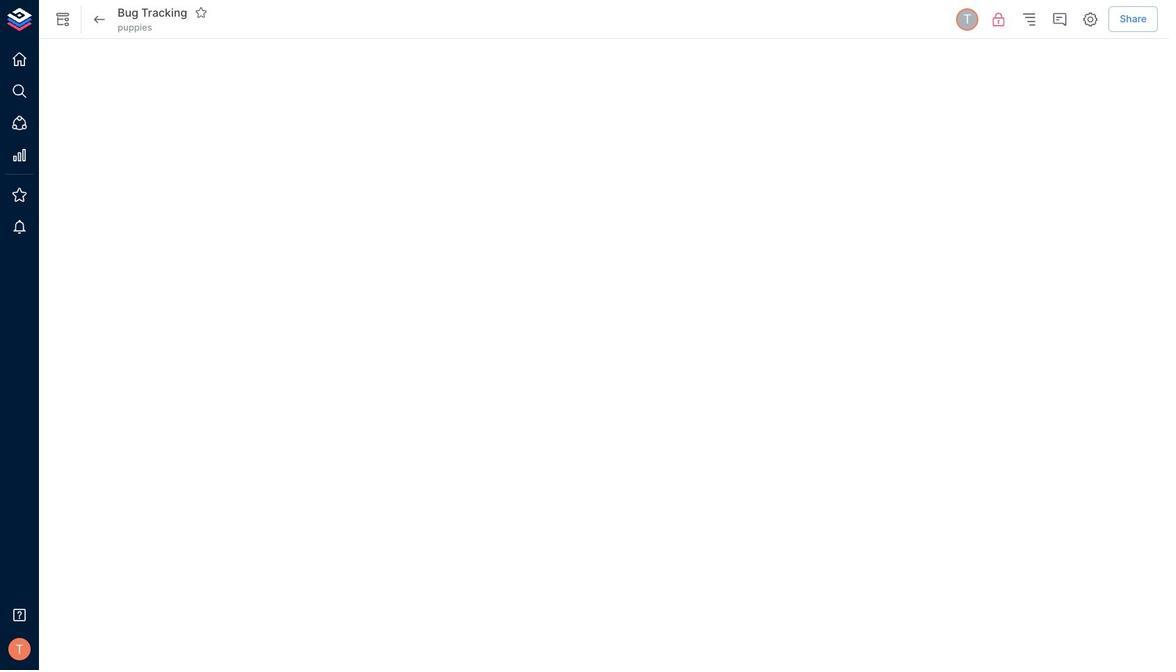 Task type: vqa. For each thing, say whether or not it's contained in the screenshot.
3rd 'help' image from the bottom of the page
no



Task type: describe. For each thing, give the bounding box(es) containing it.
table of contents image
[[1021, 11, 1038, 27]]

this document is locked image
[[990, 11, 1007, 27]]



Task type: locate. For each thing, give the bounding box(es) containing it.
settings image
[[1082, 11, 1099, 27]]

go back image
[[91, 11, 108, 27]]

favorite image
[[195, 7, 207, 19]]

show wiki image
[[54, 11, 71, 27]]

comments image
[[1052, 11, 1068, 27]]



